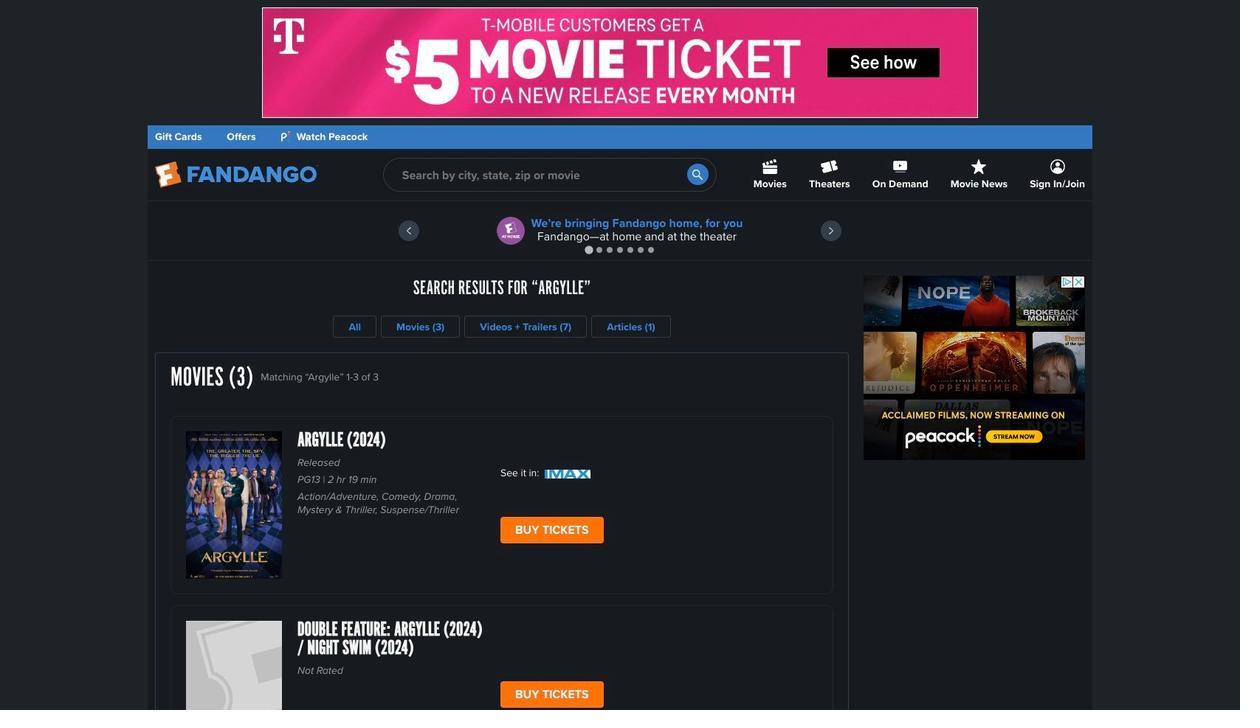 Task type: describe. For each thing, give the bounding box(es) containing it.
0 vertical spatial advertisement element
[[262, 7, 978, 118]]

1 vertical spatial advertisement element
[[864, 276, 1085, 461]]

Search by city, state, zip or movie text field
[[383, 158, 717, 192]]



Task type: locate. For each thing, give the bounding box(es) containing it.
double feature: argylle (2024) / night swim (2024) image
[[186, 622, 282, 711]]

argylle (2024) image
[[186, 432, 282, 579]]

region
[[148, 202, 1092, 261]]

offer icon image
[[497, 217, 525, 245]]

select a slide to show tab list
[[148, 244, 1092, 255]]

advertisement element
[[262, 7, 978, 118], [864, 276, 1085, 461]]

None search field
[[383, 158, 717, 192]]



